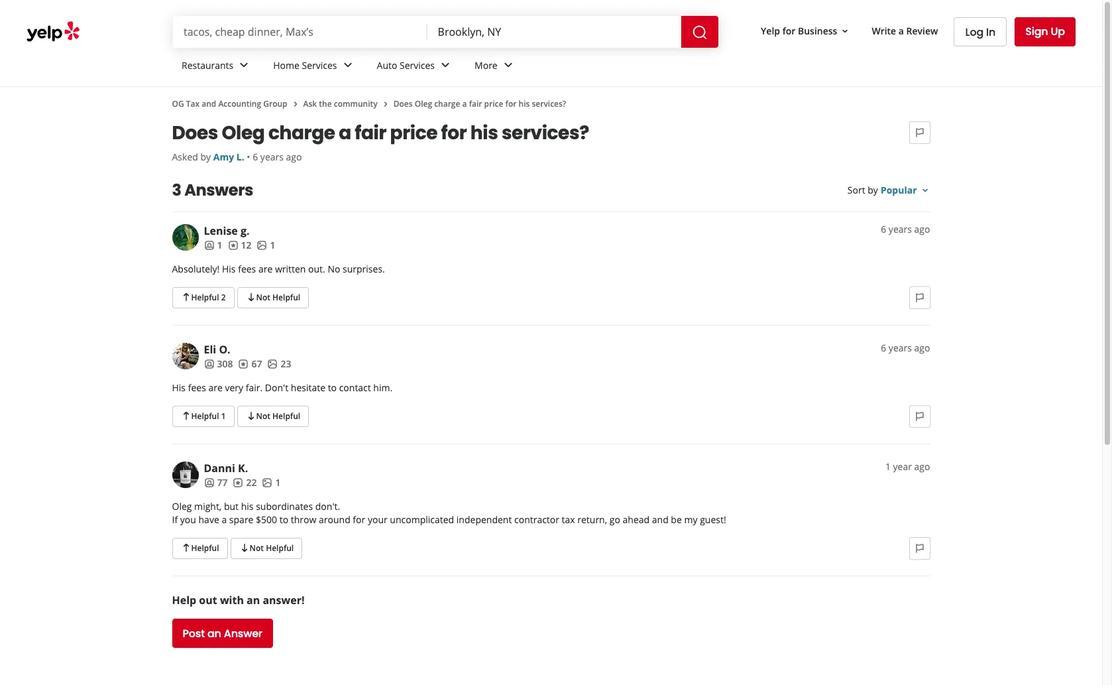 Task type: describe. For each thing, give the bounding box(es) containing it.
helpful inside button
[[191, 543, 219, 554]]

l.
[[237, 151, 245, 163]]

write
[[872, 24, 897, 37]]

photo of eli o. image
[[172, 343, 199, 369]]

none field near
[[438, 25, 671, 39]]

group
[[263, 98, 288, 109]]

help
[[172, 593, 196, 608]]

16 helpful v2 image for lenise g.
[[181, 292, 191, 303]]

subordinates
[[256, 500, 313, 513]]

his fees are very fair. don't hesitate to contact him.
[[172, 381, 393, 394]]

restaurants
[[182, 59, 234, 71]]

to inside oleg might, but his subordinates don't. if you have a spare $500 to throw around for your uncomplicated independent contractor tax return, go ahead and be my guest!
[[280, 513, 289, 526]]

not helpful button for k.
[[231, 538, 303, 559]]

6 for g.
[[882, 223, 887, 235]]

sort
[[848, 184, 866, 196]]

1 vertical spatial an
[[208, 626, 221, 641]]

go
[[610, 513, 621, 526]]

1 up subordinates
[[276, 476, 281, 489]]

1 horizontal spatial his
[[222, 263, 236, 275]]

write a review
[[872, 24, 939, 37]]

around
[[319, 513, 351, 526]]

post an answer link
[[172, 619, 273, 648]]

guest!
[[700, 513, 727, 526]]

67
[[252, 357, 262, 370]]

uncomplicated
[[390, 513, 454, 526]]

0 vertical spatial his
[[519, 98, 530, 109]]

but
[[224, 500, 239, 513]]

1 vertical spatial services?
[[502, 120, 590, 146]]

his inside oleg might, but his subordinates don't. if you have a spare $500 to throw around for your uncomplicated independent contractor tax return, go ahead and be my guest!
[[241, 500, 254, 513]]

16 nothelpful v2 image for lenise g.
[[246, 292, 256, 303]]

24 chevron down v2 image for restaurants
[[236, 57, 252, 73]]

log
[[966, 24, 984, 39]]

2
[[221, 292, 226, 303]]

3 answers
[[172, 179, 253, 201]]

0 vertical spatial to
[[328, 381, 337, 394]]

business
[[799, 24, 838, 37]]

not helpful for g.
[[256, 292, 301, 303]]

eli o. link
[[204, 342, 231, 357]]

Near text field
[[438, 25, 671, 39]]

year
[[894, 460, 913, 473]]

0 vertical spatial fair
[[469, 98, 483, 109]]

popular
[[881, 184, 918, 196]]

photos element for danni k.
[[262, 476, 281, 489]]

home services
[[273, 59, 337, 71]]

ahead
[[623, 513, 650, 526]]

reviews element for k.
[[233, 476, 257, 489]]

my
[[685, 513, 698, 526]]

yelp for business button
[[756, 19, 857, 43]]

77
[[217, 476, 228, 489]]

oleg inside oleg might, but his subordinates don't. if you have a spare $500 to throw around for your uncomplicated independent contractor tax return, go ahead and be my guest!
[[172, 500, 192, 513]]

report answer image
[[915, 292, 926, 303]]

popular button
[[881, 184, 931, 196]]

0 horizontal spatial does
[[172, 120, 218, 146]]

not helpful for o.
[[256, 411, 301, 422]]

asked
[[172, 151, 198, 163]]

22
[[246, 476, 257, 489]]

1 up absolutely! his fees are written out. no surprises.
[[270, 239, 276, 251]]

ago right l.
[[286, 151, 302, 163]]

16 chevron down v2 image for popular
[[920, 185, 931, 196]]

not for g.
[[256, 292, 271, 303]]

lenise g. link
[[204, 224, 250, 238]]

be
[[671, 513, 682, 526]]

hesitate
[[291, 381, 326, 394]]

help out with an answer!
[[172, 593, 305, 608]]

1 horizontal spatial price
[[485, 98, 504, 109]]

ask the community link
[[303, 98, 378, 109]]

yelp for business
[[761, 24, 838, 37]]

danni k.
[[204, 461, 248, 476]]

photo of lenise g. image
[[172, 224, 199, 251]]

ask the community
[[303, 98, 378, 109]]

none field find
[[184, 25, 417, 39]]

16 review v2 image
[[233, 477, 244, 488]]

0 vertical spatial does oleg charge a fair price for his services?
[[394, 98, 567, 109]]

accounting
[[218, 98, 261, 109]]

6 for o.
[[882, 342, 887, 354]]

for inside button
[[783, 24, 796, 37]]

sign up
[[1026, 24, 1066, 39]]

contact
[[339, 381, 371, 394]]

1 vertical spatial oleg
[[222, 120, 265, 146]]

amy
[[213, 151, 234, 163]]

og tax and accounting group
[[172, 98, 288, 109]]

photos element for lenise g.
[[257, 239, 276, 252]]

g.
[[241, 224, 250, 238]]

lenise g.
[[204, 224, 250, 238]]

0 vertical spatial does
[[394, 98, 413, 109]]

sign up link
[[1016, 17, 1076, 46]]

og
[[172, 98, 184, 109]]

yelp
[[761, 24, 781, 37]]

independent
[[457, 513, 512, 526]]

services for home services
[[302, 59, 337, 71]]

your
[[368, 513, 388, 526]]

ask
[[303, 98, 317, 109]]

reviews element for g.
[[228, 239, 252, 252]]

might,
[[194, 500, 222, 513]]

16 friends v2 image for eli
[[204, 359, 215, 369]]

restaurants link
[[171, 48, 263, 86]]

in
[[987, 24, 996, 39]]

report question image
[[915, 127, 926, 138]]

helpful 1
[[191, 411, 226, 422]]

0 vertical spatial charge
[[435, 98, 461, 109]]

og tax and accounting group link
[[172, 98, 288, 109]]

helpful down "$500"
[[266, 543, 294, 554]]

auto services link
[[366, 48, 464, 86]]

6 years ago for g.
[[882, 223, 931, 235]]

oleg might, but his subordinates don't. if you have a spare $500 to throw around for your uncomplicated independent contractor tax return, go ahead and be my guest!
[[172, 500, 727, 526]]

photos element for eli o.
[[268, 357, 291, 371]]

log in link
[[955, 17, 1008, 46]]

post
[[183, 626, 205, 641]]

tax
[[562, 513, 575, 526]]

out.
[[308, 263, 326, 275]]

friends element for danni
[[204, 476, 228, 489]]

0 vertical spatial are
[[259, 263, 273, 275]]

16 nothelpful v2 image
[[246, 411, 256, 421]]

helpful down the written
[[273, 292, 301, 303]]

16 chevron down v2 image for yelp for business
[[841, 26, 851, 36]]

ago for lenise g.
[[915, 223, 931, 235]]

0 vertical spatial services?
[[532, 98, 567, 109]]

by for asked
[[201, 151, 211, 163]]

16 helpful v2 image for eli o.
[[181, 411, 191, 421]]



Task type: locate. For each thing, give the bounding box(es) containing it.
0 vertical spatial 16 helpful v2 image
[[181, 292, 191, 303]]

charge down the auto services link
[[435, 98, 461, 109]]

1 friends element from the top
[[204, 239, 223, 252]]

0 vertical spatial fees
[[238, 263, 256, 275]]

1 left year
[[886, 460, 891, 473]]

1 16 chevron right v2 image from the left
[[290, 99, 301, 109]]

1 horizontal spatial an
[[247, 593, 260, 608]]

6 years ago right l.
[[253, 151, 302, 163]]

out
[[199, 593, 217, 608]]

2 services from the left
[[400, 59, 435, 71]]

16 chevron down v2 image
[[841, 26, 851, 36], [920, 185, 931, 196]]

16 review v2 image
[[228, 240, 238, 251], [238, 359, 249, 369]]

oleg
[[415, 98, 432, 109], [222, 120, 265, 146], [172, 500, 192, 513]]

reviews element up fair.
[[238, 357, 262, 371]]

helpful down the have at the left bottom of page
[[191, 543, 219, 554]]

photos element right 22
[[262, 476, 281, 489]]

answer
[[224, 626, 263, 641]]

1 vertical spatial by
[[868, 184, 879, 196]]

review
[[907, 24, 939, 37]]

danni k. link
[[204, 461, 248, 476]]

to left contact
[[328, 381, 337, 394]]

not helpful
[[256, 292, 301, 303], [256, 411, 301, 422], [250, 543, 294, 554]]

with
[[220, 593, 244, 608]]

ago right year
[[915, 460, 931, 473]]

not for o.
[[256, 411, 271, 422]]

fair down more
[[469, 98, 483, 109]]

2 16 friends v2 image from the top
[[204, 477, 215, 488]]

16 photos v2 image for danni k.
[[262, 477, 273, 488]]

not helpful button for o.
[[237, 406, 309, 427]]

Find text field
[[184, 25, 417, 39]]

return,
[[578, 513, 608, 526]]

photos element
[[257, 239, 276, 252], [268, 357, 291, 371], [262, 476, 281, 489]]

oleg down the auto services link
[[415, 98, 432, 109]]

1 horizontal spatial none field
[[438, 25, 671, 39]]

1 horizontal spatial charge
[[435, 98, 461, 109]]

1 report answer image from the top
[[915, 411, 926, 422]]

0 vertical spatial 6
[[253, 151, 258, 163]]

surprises.
[[343, 263, 385, 275]]

oleg up l.
[[222, 120, 265, 146]]

not
[[256, 292, 271, 303], [256, 411, 271, 422], [250, 543, 264, 554]]

2 24 chevron down v2 image from the left
[[501, 57, 516, 73]]

1 vertical spatial his
[[172, 381, 186, 394]]

not helpful button down absolutely! his fees are written out. no surprises.
[[237, 287, 309, 308]]

2 24 chevron down v2 image from the left
[[340, 57, 356, 73]]

price down 'more' link
[[485, 98, 504, 109]]

reviews element
[[228, 239, 252, 252], [238, 357, 262, 371], [233, 476, 257, 489]]

16 friends v2 image left 77
[[204, 477, 215, 488]]

0 vertical spatial an
[[247, 593, 260, 608]]

1 horizontal spatial does
[[394, 98, 413, 109]]

16 chevron right v2 image
[[290, 99, 301, 109], [380, 99, 391, 109]]

for inside oleg might, but his subordinates don't. if you have a spare $500 to throw around for your uncomplicated independent contractor tax return, go ahead and be my guest!
[[353, 513, 366, 526]]

16 photos v2 image right 22
[[262, 477, 273, 488]]

1 vertical spatial 6 years ago
[[882, 223, 931, 235]]

16 chevron down v2 image right popular
[[920, 185, 931, 196]]

by right the sort
[[868, 184, 879, 196]]

0 horizontal spatial to
[[280, 513, 289, 526]]

fees down 12
[[238, 263, 256, 275]]

16 nothelpful v2 image
[[246, 292, 256, 303], [239, 543, 250, 553]]

spare
[[229, 513, 254, 526]]

write a review link
[[867, 19, 944, 43]]

0 vertical spatial 16 friends v2 image
[[204, 359, 215, 369]]

by for sort
[[868, 184, 879, 196]]

2 vertical spatial not helpful button
[[231, 538, 303, 559]]

services for auto services
[[400, 59, 435, 71]]

1 vertical spatial 6
[[882, 223, 887, 235]]

0 vertical spatial years
[[261, 151, 284, 163]]

0 horizontal spatial by
[[201, 151, 211, 163]]

does oleg charge a fair price for his services? down more
[[394, 98, 567, 109]]

1 16 friends v2 image from the top
[[204, 359, 215, 369]]

fair down community
[[355, 120, 387, 146]]

photos element right 67 in the left of the page
[[268, 357, 291, 371]]

0 vertical spatial not
[[256, 292, 271, 303]]

24 chevron down v2 image for auto services
[[438, 57, 454, 73]]

fees up helpful 1 at bottom
[[188, 381, 206, 394]]

does up asked
[[172, 120, 218, 146]]

and left be
[[652, 513, 669, 526]]

0 horizontal spatial his
[[241, 500, 254, 513]]

16 helpful v2 image up photo of danni k.
[[181, 411, 191, 421]]

friends element containing 308
[[204, 357, 233, 371]]

16 friends v2 image down eli
[[204, 359, 215, 369]]

16 photos v2 image
[[257, 240, 268, 251], [268, 359, 278, 369], [262, 477, 273, 488]]

0 horizontal spatial are
[[209, 381, 223, 394]]

to
[[328, 381, 337, 394], [280, 513, 289, 526]]

None field
[[184, 25, 417, 39], [438, 25, 671, 39]]

1 vertical spatial does oleg charge a fair price for his services?
[[172, 120, 590, 146]]

2 16 chevron right v2 image from the left
[[380, 99, 391, 109]]

him.
[[374, 381, 393, 394]]

2 horizontal spatial oleg
[[415, 98, 432, 109]]

0 horizontal spatial fair
[[355, 120, 387, 146]]

6 years ago for o.
[[882, 342, 931, 354]]

0 vertical spatial by
[[201, 151, 211, 163]]

by left "amy"
[[201, 151, 211, 163]]

asked by amy l.
[[172, 151, 245, 163]]

1 horizontal spatial 24 chevron down v2 image
[[501, 57, 516, 73]]

16 helpful v2 image
[[181, 292, 191, 303], [181, 411, 191, 421], [181, 543, 191, 553]]

post an answer
[[183, 626, 263, 641]]

sign
[[1026, 24, 1049, 39]]

helpful button
[[172, 538, 228, 559]]

2 none field from the left
[[438, 25, 671, 39]]

16 helpful v2 image inside helpful button
[[181, 543, 191, 553]]

1 24 chevron down v2 image from the left
[[438, 57, 454, 73]]

1 horizontal spatial oleg
[[222, 120, 265, 146]]

1 services from the left
[[302, 59, 337, 71]]

does down the auto services link
[[394, 98, 413, 109]]

2 report answer image from the top
[[915, 543, 926, 554]]

1 vertical spatial 16 chevron down v2 image
[[920, 185, 931, 196]]

report answer image
[[915, 411, 926, 422], [915, 543, 926, 554]]

16 friends v2 image for danni
[[204, 477, 215, 488]]

None search field
[[173, 16, 722, 48]]

not helpful down don't
[[256, 411, 301, 422]]

an right post
[[208, 626, 221, 641]]

charge
[[435, 98, 461, 109], [269, 120, 335, 146]]

1 horizontal spatial services
[[400, 59, 435, 71]]

not for k.
[[250, 543, 264, 554]]

does
[[394, 98, 413, 109], [172, 120, 218, 146]]

contractor
[[515, 513, 560, 526]]

and right 'tax'
[[202, 98, 216, 109]]

16 chevron down v2 image inside the yelp for business button
[[841, 26, 851, 36]]

not helpful down absolutely! his fees are written out. no surprises.
[[256, 292, 301, 303]]

1 vertical spatial friends element
[[204, 357, 233, 371]]

0 horizontal spatial and
[[202, 98, 216, 109]]

a down 'more' link
[[463, 98, 467, 109]]

are left the written
[[259, 263, 273, 275]]

16 nothelpful v2 image down spare
[[239, 543, 250, 553]]

reviews element down the k.
[[233, 476, 257, 489]]

not helpful button down don't
[[237, 406, 309, 427]]

1 horizontal spatial fair
[[469, 98, 483, 109]]

1 none field from the left
[[184, 25, 417, 39]]

16 photos v2 image right 12
[[257, 240, 268, 251]]

ago for danni k.
[[915, 460, 931, 473]]

services right auto
[[400, 59, 435, 71]]

home services link
[[263, 48, 366, 86]]

1 vertical spatial does
[[172, 120, 218, 146]]

a down but
[[222, 513, 227, 526]]

16 photos v2 image for eli o.
[[268, 359, 278, 369]]

1 horizontal spatial 24 chevron down v2 image
[[340, 57, 356, 73]]

1 right 16 friends v2 image
[[217, 239, 223, 251]]

a down ask the community
[[339, 120, 351, 146]]

tax
[[186, 98, 200, 109]]

1 vertical spatial charge
[[269, 120, 335, 146]]

his
[[519, 98, 530, 109], [471, 120, 498, 146], [241, 500, 254, 513]]

1 vertical spatial are
[[209, 381, 223, 394]]

0 horizontal spatial an
[[208, 626, 221, 641]]

1 vertical spatial 16 photos v2 image
[[268, 359, 278, 369]]

1 vertical spatial price
[[390, 120, 438, 146]]

friends element down lenise
[[204, 239, 223, 252]]

12
[[241, 239, 252, 251]]

not helpful down "$500"
[[250, 543, 294, 554]]

more
[[475, 59, 498, 71]]

0 vertical spatial 16 photos v2 image
[[257, 240, 268, 251]]

ago down report answer icon
[[915, 342, 931, 354]]

reviews element containing 12
[[228, 239, 252, 252]]

2 vertical spatial his
[[241, 500, 254, 513]]

0 vertical spatial and
[[202, 98, 216, 109]]

k.
[[238, 461, 248, 476]]

0 vertical spatial 16 review v2 image
[[228, 240, 238, 251]]

up
[[1052, 24, 1066, 39]]

reviews element containing 22
[[233, 476, 257, 489]]

reviews element containing 67
[[238, 357, 262, 371]]

auto
[[377, 59, 398, 71]]

throw
[[291, 513, 317, 526]]

price
[[485, 98, 504, 109], [390, 120, 438, 146]]

and inside oleg might, but his subordinates don't. if you have a spare $500 to throw around for your uncomplicated independent contractor tax return, go ahead and be my guest!
[[652, 513, 669, 526]]

years
[[261, 151, 284, 163], [889, 223, 913, 235], [889, 342, 913, 354]]

are left very
[[209, 381, 223, 394]]

2 vertical spatial not helpful
[[250, 543, 294, 554]]

0 horizontal spatial oleg
[[172, 500, 192, 513]]

2 vertical spatial photos element
[[262, 476, 281, 489]]

oleg up you
[[172, 500, 192, 513]]

eli o.
[[204, 342, 231, 357]]

0 vertical spatial price
[[485, 98, 504, 109]]

0 horizontal spatial price
[[390, 120, 438, 146]]

1 vertical spatial to
[[280, 513, 289, 526]]

24 chevron down v2 image inside restaurants link
[[236, 57, 252, 73]]

auto services
[[377, 59, 435, 71]]

16 chevron down v2 image inside popular popup button
[[920, 185, 931, 196]]

2 16 helpful v2 image from the top
[[181, 411, 191, 421]]

reviews element down g.
[[228, 239, 252, 252]]

helpful left "2" at the top left of page
[[191, 292, 219, 303]]

not down "$500"
[[250, 543, 264, 554]]

eli
[[204, 342, 216, 357]]

1 horizontal spatial fees
[[238, 263, 256, 275]]

the
[[319, 98, 332, 109]]

1 vertical spatial his
[[471, 120, 498, 146]]

16 friends v2 image
[[204, 359, 215, 369], [204, 477, 215, 488]]

3
[[172, 179, 181, 201]]

0 horizontal spatial 16 chevron down v2 image
[[841, 26, 851, 36]]

24 chevron down v2 image inside the auto services link
[[438, 57, 454, 73]]

o.
[[219, 342, 231, 357]]

friends element for lenise
[[204, 239, 223, 252]]

report answer image for eli o.
[[915, 411, 926, 422]]

24 chevron down v2 image for home services
[[340, 57, 356, 73]]

0 horizontal spatial services
[[302, 59, 337, 71]]

3 16 helpful v2 image from the top
[[181, 543, 191, 553]]

not down absolutely! his fees are written out. no surprises.
[[256, 292, 271, 303]]

services right home
[[302, 59, 337, 71]]

years for o.
[[889, 342, 913, 354]]

photo of danni k. image
[[172, 462, 199, 488]]

helpful down the his fees are very fair. don't hesitate to contact him.
[[273, 411, 301, 422]]

0 vertical spatial oleg
[[415, 98, 432, 109]]

23
[[281, 357, 291, 370]]

0 horizontal spatial 24 chevron down v2 image
[[438, 57, 454, 73]]

16 chevron right v2 image for ask the community
[[380, 99, 391, 109]]

price down the auto services link
[[390, 120, 438, 146]]

0 vertical spatial reviews element
[[228, 239, 252, 252]]

0 vertical spatial his
[[222, 263, 236, 275]]

16 chevron down v2 image right business
[[841, 26, 851, 36]]

0 vertical spatial photos element
[[257, 239, 276, 252]]

friends element containing 1
[[204, 239, 223, 252]]

1 vertical spatial not helpful
[[256, 411, 301, 422]]

years for g.
[[889, 223, 913, 235]]

6 years ago down popular popup button
[[882, 223, 931, 235]]

helpful 2
[[191, 292, 226, 303]]

24 chevron down v2 image inside 'more' link
[[501, 57, 516, 73]]

1 vertical spatial 16 helpful v2 image
[[181, 411, 191, 421]]

for
[[783, 24, 796, 37], [506, 98, 517, 109], [441, 120, 467, 146], [353, 513, 366, 526]]

charge down ask
[[269, 120, 335, 146]]

16 chevron right v2 image for og tax and accounting group
[[290, 99, 301, 109]]

24 chevron down v2 image right the auto services
[[438, 57, 454, 73]]

friends element down eli o.
[[204, 357, 233, 371]]

2 horizontal spatial his
[[519, 98, 530, 109]]

very
[[225, 381, 243, 394]]

friends element for eli
[[204, 357, 233, 371]]

24 chevron down v2 image up ask the community
[[340, 57, 356, 73]]

have
[[199, 513, 219, 526]]

24 chevron down v2 image right restaurants on the top left of page
[[236, 57, 252, 73]]

a inside oleg might, but his subordinates don't. if you have a spare $500 to throw around for your uncomplicated independent contractor tax return, go ahead and be my guest!
[[222, 513, 227, 526]]

community
[[334, 98, 378, 109]]

home
[[273, 59, 300, 71]]

16 review v2 image for g.
[[228, 240, 238, 251]]

photos element right 12
[[257, 239, 276, 252]]

16 helpful v2 image down absolutely!
[[181, 292, 191, 303]]

written
[[275, 263, 306, 275]]

are
[[259, 263, 273, 275], [209, 381, 223, 394]]

1 year ago
[[886, 460, 931, 473]]

friends element containing 77
[[204, 476, 228, 489]]

2 vertical spatial 6 years ago
[[882, 342, 931, 354]]

2 vertical spatial years
[[889, 342, 913, 354]]

his down photo of eli o.
[[172, 381, 186, 394]]

1 vertical spatial reviews element
[[238, 357, 262, 371]]

0 horizontal spatial 24 chevron down v2 image
[[236, 57, 252, 73]]

no
[[328, 263, 341, 275]]

16 helpful v2 image for danni k.
[[181, 543, 191, 553]]

2 friends element from the top
[[204, 357, 233, 371]]

and
[[202, 98, 216, 109], [652, 513, 669, 526]]

not helpful button for g.
[[237, 287, 309, 308]]

6 years ago down report answer icon
[[882, 342, 931, 354]]

answers
[[185, 179, 253, 201]]

0 vertical spatial 16 nothelpful v2 image
[[246, 292, 256, 303]]

an right with at bottom
[[247, 593, 260, 608]]

1 vertical spatial and
[[652, 513, 669, 526]]

absolutely! his fees are written out. no surprises.
[[172, 263, 385, 275]]

absolutely!
[[172, 263, 220, 275]]

not helpful for k.
[[250, 543, 294, 554]]

1 vertical spatial not helpful button
[[237, 406, 309, 427]]

0 vertical spatial 6 years ago
[[253, 151, 302, 163]]

does oleg charge a fair price for his services?
[[394, 98, 567, 109], [172, 120, 590, 146]]

0 horizontal spatial none field
[[184, 25, 417, 39]]

16 photos v2 image for lenise g.
[[257, 240, 268, 251]]

not down fair.
[[256, 411, 271, 422]]

don't.
[[316, 500, 340, 513]]

ago for eli o.
[[915, 342, 931, 354]]

2 vertical spatial 16 helpful v2 image
[[181, 543, 191, 553]]

photos element containing 23
[[268, 357, 291, 371]]

0 vertical spatial not helpful
[[256, 292, 301, 303]]

16 helpful v2 image down you
[[181, 543, 191, 553]]

2 vertical spatial reviews element
[[233, 476, 257, 489]]

0 vertical spatial not helpful button
[[237, 287, 309, 308]]

answer!
[[263, 593, 305, 608]]

not helpful button down "$500"
[[231, 538, 303, 559]]

sort by
[[848, 184, 879, 196]]

reviews element for o.
[[238, 357, 262, 371]]

1 16 helpful v2 image from the top
[[181, 292, 191, 303]]

16 friends v2 image
[[204, 240, 215, 251]]

3 friends element from the top
[[204, 476, 228, 489]]

to down subordinates
[[280, 513, 289, 526]]

friends element down danni
[[204, 476, 228, 489]]

6 years ago
[[253, 151, 302, 163], [882, 223, 931, 235], [882, 342, 931, 354]]

1 24 chevron down v2 image from the left
[[236, 57, 252, 73]]

1 vertical spatial 16 friends v2 image
[[204, 477, 215, 488]]

2 vertical spatial friends element
[[204, 476, 228, 489]]

amy l. link
[[213, 151, 245, 163]]

308
[[217, 357, 233, 370]]

1 horizontal spatial are
[[259, 263, 273, 275]]

danni
[[204, 461, 235, 476]]

16 chevron right v2 image right community
[[380, 99, 391, 109]]

16 chevron right v2 image left ask
[[290, 99, 301, 109]]

1 vertical spatial fees
[[188, 381, 206, 394]]

by
[[201, 151, 211, 163], [868, 184, 879, 196]]

1 horizontal spatial his
[[471, 120, 498, 146]]

16 nothelpful v2 image right "2" at the top left of page
[[246, 292, 256, 303]]

24 chevron down v2 image
[[438, 57, 454, 73], [501, 57, 516, 73]]

24 chevron down v2 image
[[236, 57, 252, 73], [340, 57, 356, 73]]

1 horizontal spatial to
[[328, 381, 337, 394]]

24 chevron down v2 image for more
[[501, 57, 516, 73]]

16 review v2 image left 12
[[228, 240, 238, 251]]

1 horizontal spatial 16 chevron down v2 image
[[920, 185, 931, 196]]

16 nothelpful v2 image for danni k.
[[239, 543, 250, 553]]

friends element
[[204, 239, 223, 252], [204, 357, 233, 371], [204, 476, 228, 489]]

ago down popular popup button
[[915, 223, 931, 235]]

does oleg charge a fair price for his services? down community
[[172, 120, 590, 146]]

his up "2" at the top left of page
[[222, 263, 236, 275]]

1 horizontal spatial and
[[652, 513, 669, 526]]

2 vertical spatial not
[[250, 543, 264, 554]]

more link
[[464, 48, 527, 86]]

fees
[[238, 263, 256, 275], [188, 381, 206, 394]]

1 left 16 nothelpful v2 image
[[221, 411, 226, 422]]

1 vertical spatial photos element
[[268, 357, 291, 371]]

16 photos v2 image left 23
[[268, 359, 278, 369]]

if
[[172, 513, 178, 526]]

a right write
[[899, 24, 905, 37]]

0 vertical spatial report answer image
[[915, 411, 926, 422]]

business categories element
[[171, 48, 1076, 86]]

2 vertical spatial 6
[[882, 342, 887, 354]]

helpful
[[191, 292, 219, 303], [273, 292, 301, 303], [191, 411, 219, 422], [273, 411, 301, 422], [191, 543, 219, 554], [266, 543, 294, 554]]

1 vertical spatial not
[[256, 411, 271, 422]]

16 review v2 image left 67 in the left of the page
[[238, 359, 249, 369]]

0 horizontal spatial his
[[172, 381, 186, 394]]

helpful left 16 nothelpful v2 image
[[191, 411, 219, 422]]

0 vertical spatial friends element
[[204, 239, 223, 252]]

1 vertical spatial years
[[889, 223, 913, 235]]

0 horizontal spatial charge
[[269, 120, 335, 146]]

search image
[[692, 24, 708, 40]]

ago
[[286, 151, 302, 163], [915, 223, 931, 235], [915, 342, 931, 354], [915, 460, 931, 473]]

24 chevron down v2 image inside home services link
[[340, 57, 356, 73]]

16 review v2 image for o.
[[238, 359, 249, 369]]

a inside the write a review link
[[899, 24, 905, 37]]

report answer image for danni k.
[[915, 543, 926, 554]]

24 chevron down v2 image right more
[[501, 57, 516, 73]]



Task type: vqa. For each thing, say whether or not it's contained in the screenshot.
business?
no



